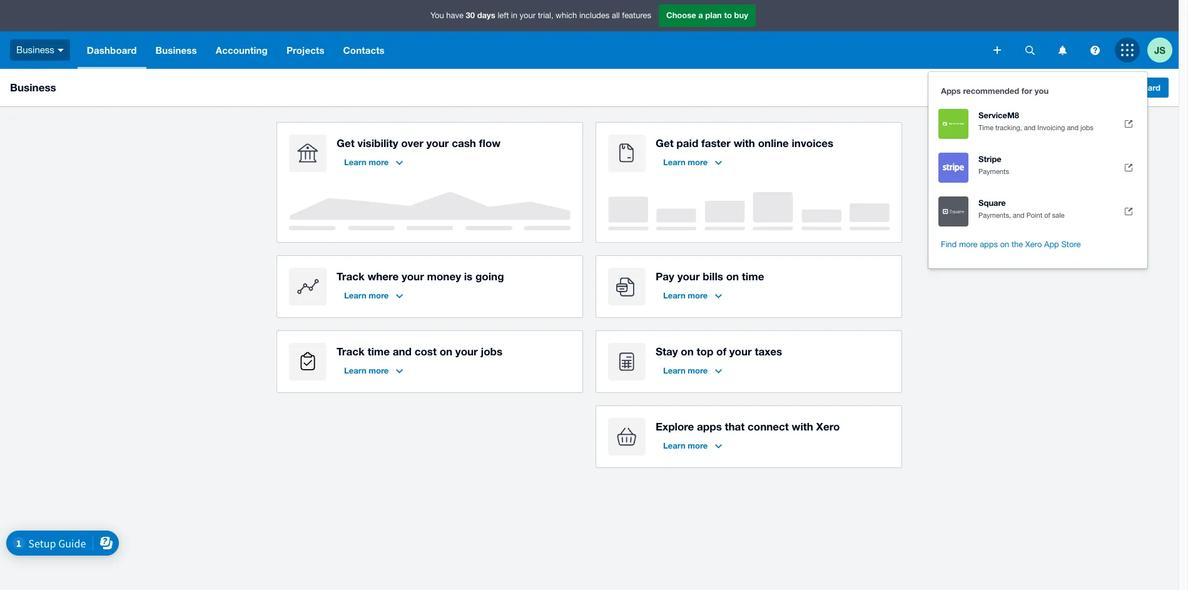 Task type: locate. For each thing, give the bounding box(es) containing it.
bills icon image
[[608, 268, 646, 305]]

1 horizontal spatial svg image
[[1091, 45, 1100, 55]]

all
[[612, 11, 620, 20]]

of right top
[[717, 345, 727, 358]]

contacts button
[[334, 31, 394, 69]]

0 vertical spatial with
[[734, 136, 756, 150]]

js button
[[1148, 31, 1179, 69]]

learn more button for on
[[656, 361, 730, 381]]

choose
[[667, 10, 696, 20]]

taxes icon image
[[608, 343, 646, 381]]

buy
[[735, 10, 749, 20]]

time left cost
[[368, 345, 390, 358]]

and
[[1025, 124, 1036, 131], [1068, 124, 1079, 131], [1013, 212, 1025, 219], [393, 345, 412, 358]]

0 horizontal spatial with
[[734, 136, 756, 150]]

group
[[929, 72, 1148, 269]]

0 vertical spatial xero
[[1026, 240, 1042, 249]]

app recommendations element
[[929, 102, 1148, 233]]

navigation containing dashboard
[[78, 31, 985, 69]]

more down track time and cost on your jobs
[[369, 366, 389, 376]]

learn down the pay
[[664, 290, 686, 300]]

0 vertical spatial time
[[742, 270, 765, 283]]

sale
[[1053, 212, 1065, 219]]

0 horizontal spatial xero
[[817, 420, 840, 433]]

learn for apps
[[664, 441, 686, 451]]

1 vertical spatial with
[[792, 420, 814, 433]]

edit dashboard button
[[1094, 78, 1169, 98]]

store
[[1062, 240, 1081, 249]]

explore
[[656, 420, 694, 433]]

with right connect on the bottom of page
[[792, 420, 814, 433]]

learn more button down where in the left top of the page
[[337, 285, 411, 305]]

learn more down visibility
[[344, 157, 389, 167]]

svg image up 'edit dashboard' button
[[1091, 45, 1100, 55]]

svg image
[[1026, 45, 1035, 55], [1059, 45, 1067, 55], [57, 49, 64, 52]]

left
[[498, 11, 509, 20]]

learn more button
[[337, 152, 411, 172], [656, 152, 730, 172], [337, 285, 411, 305], [656, 285, 730, 305], [337, 361, 411, 381], [656, 361, 730, 381], [656, 436, 730, 456]]

time
[[979, 124, 994, 131]]

learn more button for time
[[337, 361, 411, 381]]

1 horizontal spatial get
[[656, 136, 674, 150]]

edit
[[1102, 83, 1117, 93]]

learn more down paid
[[664, 157, 708, 167]]

learn right projects icon
[[344, 366, 367, 376]]

of
[[1045, 212, 1051, 219], [717, 345, 727, 358]]

1 horizontal spatial svg image
[[1026, 45, 1035, 55]]

learn more button for apps
[[656, 436, 730, 456]]

your left taxes
[[730, 345, 752, 358]]

get visibility over your cash flow
[[337, 136, 501, 150]]

projects icon image
[[289, 343, 327, 381]]

2 get from the left
[[656, 136, 674, 150]]

learn more down explore
[[664, 441, 708, 451]]

2 horizontal spatial svg image
[[1122, 44, 1134, 56]]

svg image left the "js"
[[1122, 44, 1134, 56]]

your inside you have 30 days left in your trial, which includes all features
[[520, 11, 536, 20]]

payments,
[[979, 212, 1012, 219]]

svg image
[[1122, 44, 1134, 56], [1091, 45, 1100, 55], [994, 46, 1002, 54]]

in
[[511, 11, 518, 20]]

svg image up the apps recommended for you
[[994, 46, 1002, 54]]

your right in
[[520, 11, 536, 20]]

banner
[[0, 0, 1179, 269]]

1 horizontal spatial time
[[742, 270, 765, 283]]

1 vertical spatial jobs
[[481, 345, 503, 358]]

learn for where
[[344, 290, 367, 300]]

apps
[[941, 86, 961, 96]]

jobs for servicem8 time tracking, and invoicing and jobs
[[1081, 124, 1094, 131]]

learn more down stay
[[664, 366, 708, 376]]

for
[[1022, 86, 1033, 96]]

learn more button down track time and cost on your jobs
[[337, 361, 411, 381]]

app
[[1045, 240, 1060, 249]]

0 vertical spatial of
[[1045, 212, 1051, 219]]

0 vertical spatial apps
[[980, 240, 998, 249]]

business
[[16, 44, 54, 55], [156, 44, 197, 56], [10, 81, 56, 94]]

0 vertical spatial track
[[337, 270, 365, 283]]

learn for paid
[[664, 157, 686, 167]]

money
[[427, 270, 461, 283]]

group containing apps recommended for you
[[929, 72, 1148, 269]]

is
[[464, 270, 473, 283]]

0 horizontal spatial svg image
[[57, 49, 64, 52]]

learn more button down visibility
[[337, 152, 411, 172]]

1 track from the top
[[337, 270, 365, 283]]

dashboard link
[[78, 31, 146, 69]]

tracking,
[[996, 124, 1023, 131]]

get left paid
[[656, 136, 674, 150]]

learn more button for paid
[[656, 152, 730, 172]]

more down explore
[[688, 441, 708, 451]]

and right invoicing
[[1068, 124, 1079, 131]]

time right bills
[[742, 270, 765, 283]]

days
[[477, 10, 496, 20]]

1 horizontal spatial xero
[[1026, 240, 1042, 249]]

your
[[520, 11, 536, 20], [427, 136, 449, 150], [402, 270, 424, 283], [678, 270, 700, 283], [456, 345, 478, 358], [730, 345, 752, 358]]

more down top
[[688, 366, 708, 376]]

more for explore apps that connect with xero
[[688, 441, 708, 451]]

0 horizontal spatial get
[[337, 136, 355, 150]]

apps
[[980, 240, 998, 249], [697, 420, 722, 433]]

and left cost
[[393, 345, 412, 358]]

learn more down track time and cost on your jobs
[[344, 366, 389, 376]]

1 vertical spatial of
[[717, 345, 727, 358]]

apps left that
[[697, 420, 722, 433]]

0 horizontal spatial of
[[717, 345, 727, 358]]

get
[[337, 136, 355, 150], [656, 136, 674, 150]]

edit dashboard
[[1102, 83, 1161, 93]]

and left point
[[1013, 212, 1025, 219]]

js
[[1155, 44, 1166, 55]]

on right bills
[[727, 270, 739, 283]]

business button
[[146, 31, 206, 69]]

learn more button down top
[[656, 361, 730, 381]]

square
[[979, 198, 1006, 208]]

which
[[556, 11, 577, 20]]

accounting
[[216, 44, 268, 56]]

of left sale
[[1045, 212, 1051, 219]]

jobs
[[1081, 124, 1094, 131], [481, 345, 503, 358]]

find more apps on the xero app store
[[941, 240, 1081, 249]]

learn more button down pay your bills on time
[[656, 285, 730, 305]]

servicem8 time tracking, and invoicing and jobs
[[979, 110, 1094, 131]]

and right tracking,
[[1025, 124, 1036, 131]]

track right projects icon
[[337, 345, 365, 358]]

learn more button down paid
[[656, 152, 730, 172]]

1 vertical spatial time
[[368, 345, 390, 358]]

going
[[476, 270, 504, 283]]

1 horizontal spatial with
[[792, 420, 814, 433]]

top
[[697, 345, 714, 358]]

with right the faster
[[734, 136, 756, 150]]

pay
[[656, 270, 675, 283]]

learn more
[[344, 157, 389, 167], [664, 157, 708, 167], [344, 290, 389, 300], [664, 290, 708, 300], [344, 366, 389, 376], [664, 366, 708, 376], [664, 441, 708, 451]]

xero right the
[[1026, 240, 1042, 249]]

more down paid
[[688, 157, 708, 167]]

1 vertical spatial track
[[337, 345, 365, 358]]

more down pay your bills on time
[[688, 290, 708, 300]]

learn more for visibility
[[344, 157, 389, 167]]

2 horizontal spatial svg image
[[1059, 45, 1067, 55]]

navigation
[[78, 31, 985, 69]]

learn more down the pay
[[664, 290, 708, 300]]

apps left the
[[980, 240, 998, 249]]

1 horizontal spatial apps
[[980, 240, 998, 249]]

0 horizontal spatial svg image
[[994, 46, 1002, 54]]

track left where in the left top of the page
[[337, 270, 365, 283]]

on left the
[[1001, 240, 1010, 249]]

banking icon image
[[289, 135, 327, 172]]

apps inside group
[[980, 240, 998, 249]]

more down where in the left top of the page
[[369, 290, 389, 300]]

learn more button for visibility
[[337, 152, 411, 172]]

track where your money is going
[[337, 270, 504, 283]]

with
[[734, 136, 756, 150], [792, 420, 814, 433]]

learn down visibility
[[344, 157, 367, 167]]

track
[[337, 270, 365, 283], [337, 345, 365, 358]]

learn more for where
[[344, 290, 389, 300]]

xero for with
[[817, 420, 840, 433]]

0 horizontal spatial jobs
[[481, 345, 503, 358]]

to
[[725, 10, 732, 20]]

cash
[[452, 136, 476, 150]]

learn down explore
[[664, 441, 686, 451]]

find more apps on the xero app store link
[[929, 233, 1148, 256]]

0 horizontal spatial apps
[[697, 420, 722, 433]]

learn down stay
[[664, 366, 686, 376]]

more
[[369, 157, 389, 167], [688, 157, 708, 167], [960, 240, 978, 249], [369, 290, 389, 300], [688, 290, 708, 300], [369, 366, 389, 376], [688, 366, 708, 376], [688, 441, 708, 451]]

stripe payments
[[979, 154, 1010, 175]]

on left top
[[681, 345, 694, 358]]

recommended
[[964, 86, 1020, 96]]

projects button
[[277, 31, 334, 69]]

over
[[401, 136, 424, 150]]

learn for time
[[344, 366, 367, 376]]

more down visibility
[[369, 157, 389, 167]]

1 vertical spatial xero
[[817, 420, 840, 433]]

dashboard
[[1120, 83, 1161, 93]]

1 horizontal spatial jobs
[[1081, 124, 1094, 131]]

learn down paid
[[664, 157, 686, 167]]

on
[[1001, 240, 1010, 249], [727, 270, 739, 283], [440, 345, 453, 358], [681, 345, 694, 358]]

invoices preview bar graph image
[[608, 192, 890, 230]]

the
[[1012, 240, 1024, 249]]

where
[[368, 270, 399, 283]]

find
[[941, 240, 957, 249]]

you
[[1035, 86, 1049, 96]]

banner containing js
[[0, 0, 1179, 269]]

learn right track money icon
[[344, 290, 367, 300]]

0 vertical spatial jobs
[[1081, 124, 1094, 131]]

learn more down where in the left top of the page
[[344, 290, 389, 300]]

2 track from the top
[[337, 345, 365, 358]]

xero
[[1026, 240, 1042, 249], [817, 420, 840, 433]]

learn more button for where
[[337, 285, 411, 305]]

1 horizontal spatial of
[[1045, 212, 1051, 219]]

xero right connect on the bottom of page
[[817, 420, 840, 433]]

get left visibility
[[337, 136, 355, 150]]

learn more for on
[[664, 366, 708, 376]]

more for track time and cost on your jobs
[[369, 366, 389, 376]]

learn for visibility
[[344, 157, 367, 167]]

learn more button down explore
[[656, 436, 730, 456]]

your right over at left top
[[427, 136, 449, 150]]

1 get from the left
[[337, 136, 355, 150]]

jobs inside servicem8 time tracking, and invoicing and jobs
[[1081, 124, 1094, 131]]

time
[[742, 270, 765, 283], [368, 345, 390, 358]]



Task type: describe. For each thing, give the bounding box(es) containing it.
you have 30 days left in your trial, which includes all features
[[431, 10, 652, 20]]

group inside banner
[[929, 72, 1148, 269]]

xero for the
[[1026, 240, 1042, 249]]

business inside dropdown button
[[156, 44, 197, 56]]

get for get paid faster with online invoices
[[656, 136, 674, 150]]

more right find
[[960, 240, 978, 249]]

on right cost
[[440, 345, 453, 358]]

learn more button for your
[[656, 285, 730, 305]]

taxes
[[755, 345, 783, 358]]

and inside square payments, and point of sale
[[1013, 212, 1025, 219]]

learn more for apps
[[664, 441, 708, 451]]

learn for on
[[664, 366, 686, 376]]

invoices
[[792, 136, 834, 150]]

stripe
[[979, 154, 1002, 164]]

have
[[447, 11, 464, 20]]

payments
[[979, 168, 1010, 175]]

square payments, and point of sale
[[979, 198, 1065, 219]]

more for stay on top of your taxes
[[688, 366, 708, 376]]

more for track where your money is going
[[369, 290, 389, 300]]

projects
[[287, 44, 325, 56]]

jobs for track time and cost on your jobs
[[481, 345, 503, 358]]

contacts
[[343, 44, 385, 56]]

includes
[[580, 11, 610, 20]]

stay on top of your taxes
[[656, 345, 783, 358]]

flow
[[479, 136, 501, 150]]

invoicing
[[1038, 124, 1066, 131]]

learn more for your
[[664, 290, 708, 300]]

get for get visibility over your cash flow
[[337, 136, 355, 150]]

cost
[[415, 345, 437, 358]]

track money icon image
[[289, 268, 327, 305]]

connect
[[748, 420, 789, 433]]

pay your bills on time
[[656, 270, 765, 283]]

banking preview line graph image
[[289, 192, 571, 230]]

your right cost
[[456, 345, 478, 358]]

faster
[[702, 136, 731, 150]]

more for get visibility over your cash flow
[[369, 157, 389, 167]]

servicem8
[[979, 110, 1020, 120]]

svg image inside business popup button
[[57, 49, 64, 52]]

stay
[[656, 345, 678, 358]]

choose a plan to buy
[[667, 10, 749, 20]]

get paid faster with online invoices
[[656, 136, 834, 150]]

your right the pay
[[678, 270, 700, 283]]

accounting button
[[206, 31, 277, 69]]

online
[[758, 136, 789, 150]]

business inside popup button
[[16, 44, 54, 55]]

more for pay your bills on time
[[688, 290, 708, 300]]

plan
[[706, 10, 722, 20]]

apps recommended for you
[[941, 86, 1049, 96]]

track for track where your money is going
[[337, 270, 365, 283]]

30
[[466, 10, 475, 20]]

add-ons icon image
[[608, 418, 646, 456]]

features
[[622, 11, 652, 20]]

track for track time and cost on your jobs
[[337, 345, 365, 358]]

point
[[1027, 212, 1043, 219]]

learn more for time
[[344, 366, 389, 376]]

a
[[699, 10, 703, 20]]

dashboard
[[87, 44, 137, 56]]

learn for your
[[664, 290, 686, 300]]

of inside square payments, and point of sale
[[1045, 212, 1051, 219]]

you
[[431, 11, 444, 20]]

track time and cost on your jobs
[[337, 345, 503, 358]]

trial,
[[538, 11, 554, 20]]

bills
[[703, 270, 724, 283]]

that
[[725, 420, 745, 433]]

paid
[[677, 136, 699, 150]]

learn more for paid
[[664, 157, 708, 167]]

your right where in the left top of the page
[[402, 270, 424, 283]]

1 vertical spatial apps
[[697, 420, 722, 433]]

invoices icon image
[[608, 135, 646, 172]]

more for get paid faster with online invoices
[[688, 157, 708, 167]]

explore apps that connect with xero
[[656, 420, 840, 433]]

business button
[[0, 31, 78, 69]]

0 horizontal spatial time
[[368, 345, 390, 358]]

visibility
[[358, 136, 398, 150]]



Task type: vqa. For each thing, say whether or not it's contained in the screenshot.
do you have employees? group
no



